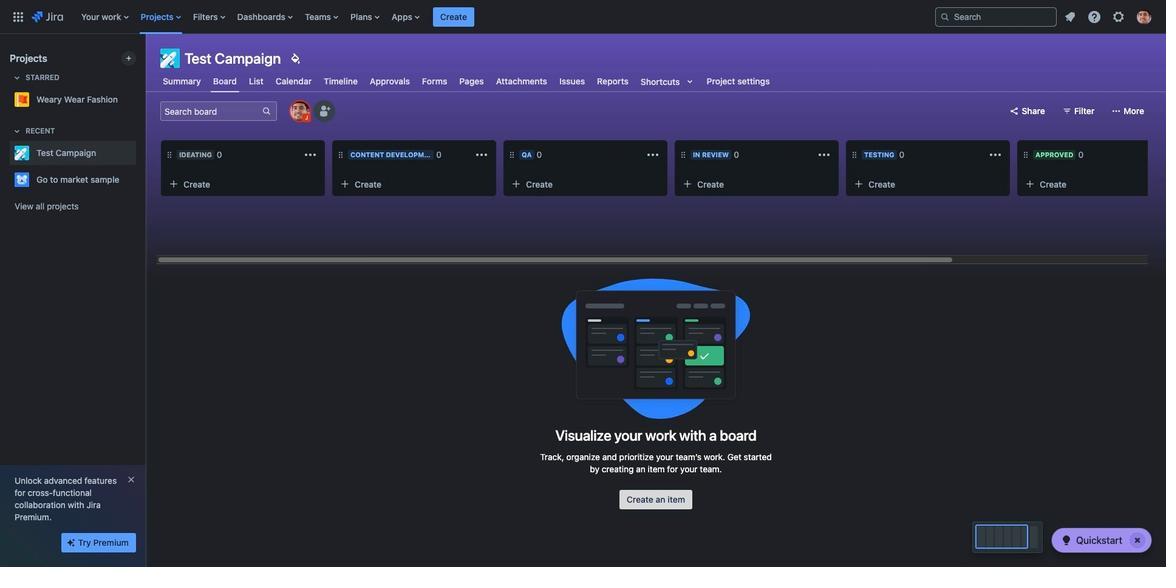 Task type: describe. For each thing, give the bounding box(es) containing it.
settings image
[[1112, 9, 1127, 24]]

2 column actions image from the left
[[646, 148, 661, 162]]

Search field
[[936, 7, 1058, 26]]

notifications image
[[1064, 9, 1078, 24]]

search image
[[941, 12, 951, 22]]

2 collapse image from the left
[[1141, 148, 1155, 162]]

your profile and settings image
[[1138, 9, 1152, 24]]

add to starred image
[[133, 146, 147, 160]]

0 horizontal spatial list
[[75, 0, 926, 34]]

close premium upgrade banner image
[[126, 475, 136, 485]]

collapse starred projects image
[[10, 71, 24, 85]]

1 collapse image from the left
[[969, 148, 984, 162]]

1 column actions image from the left
[[303, 148, 318, 162]]

add to starred image
[[133, 173, 147, 187]]

column actions image
[[475, 148, 489, 162]]



Task type: locate. For each thing, give the bounding box(es) containing it.
primary element
[[7, 0, 926, 34]]

sidebar navigation image
[[133, 49, 159, 73]]

tab list
[[146, 71, 783, 92]]

set project background image
[[288, 51, 303, 66]]

4 column actions image from the left
[[989, 148, 1003, 162]]

3 column actions image from the left
[[817, 148, 832, 162]]

1 horizontal spatial list
[[1060, 6, 1160, 28]]

banner
[[0, 0, 1167, 34]]

0 horizontal spatial collapse image
[[969, 148, 984, 162]]

None search field
[[936, 7, 1058, 26]]

dismiss quickstart image
[[1129, 531, 1148, 551]]

list item
[[433, 0, 475, 34]]

collapse recent projects image
[[10, 124, 24, 139]]

1 horizontal spatial collapse image
[[1141, 148, 1155, 162]]

column actions image
[[303, 148, 318, 162], [646, 148, 661, 162], [817, 148, 832, 162], [989, 148, 1003, 162]]

Search board field
[[161, 103, 262, 120]]

help image
[[1088, 9, 1103, 24]]

collapse image
[[969, 148, 984, 162], [1141, 148, 1155, 162]]

jira image
[[32, 9, 63, 24], [32, 9, 63, 24]]

remove from starred image
[[133, 92, 147, 107]]

create project image
[[124, 53, 134, 63]]

list
[[75, 0, 926, 34], [1060, 6, 1160, 28]]

appswitcher icon image
[[11, 9, 26, 24]]



Task type: vqa. For each thing, say whether or not it's contained in the screenshot.
the "Appswitcher Icon"
yes



